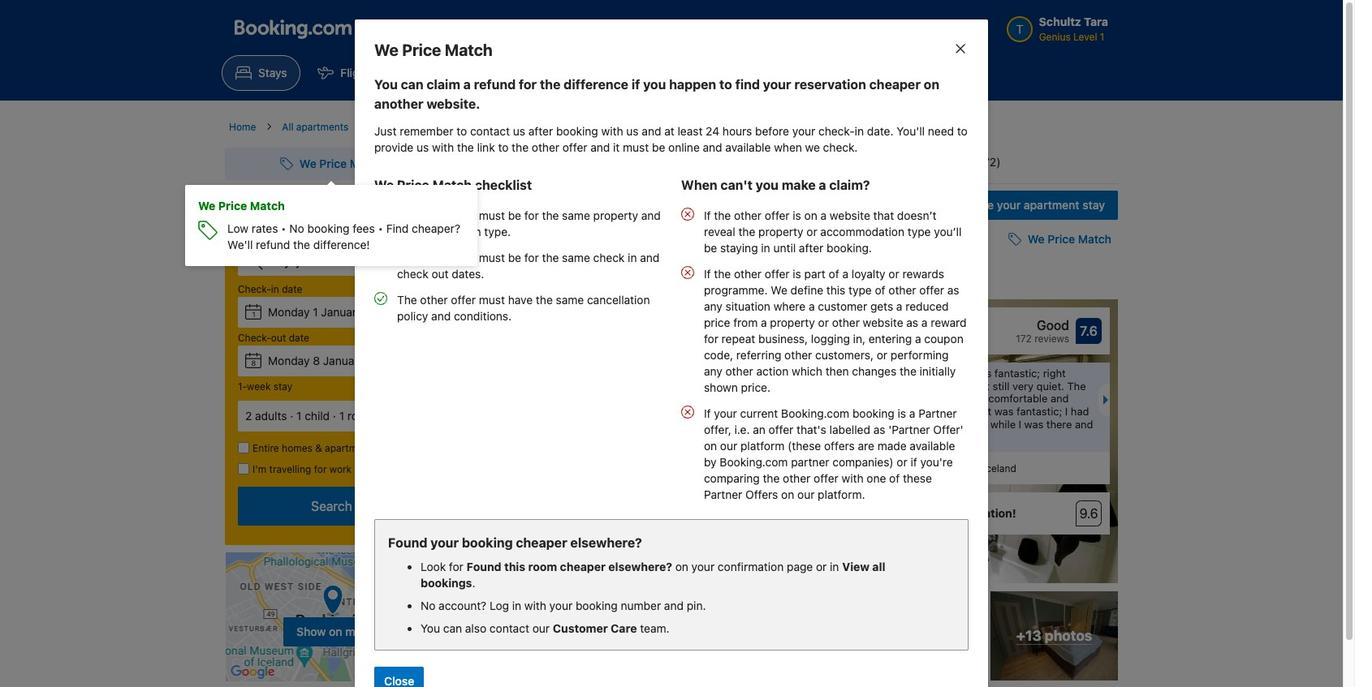 Task type: locate. For each thing, give the bounding box(es) containing it.
1 vertical spatial price
[[704, 316, 730, 330]]

• right fees
[[378, 222, 383, 236]]

found
[[388, 536, 428, 551], [467, 560, 502, 574]]

for inside search section
[[314, 464, 327, 476]]

property up reykjavík, in the top of the page
[[593, 209, 638, 223]]

1 horizontal spatial 4
[[747, 220, 760, 243]]

a left loyalty
[[843, 267, 849, 281]]

& right info
[[621, 155, 629, 169]]

0 horizontal spatial our
[[533, 622, 550, 636]]

0 horizontal spatial excellent
[[664, 252, 716, 266]]

and inside the other offer must be for the same property and accommodation type.
[[641, 209, 661, 223]]

contact for our
[[490, 622, 530, 636]]

1 vertical spatial you
[[756, 178, 779, 192]]

1 horizontal spatial map
[[807, 252, 831, 266]]

1 monday from the top
[[268, 305, 310, 319]]

in up check-out date
[[271, 283, 279, 296]]

no inside we price match dialog
[[421, 599, 436, 613]]

type
[[908, 225, 931, 239], [849, 283, 872, 297]]

from inside if the other offer is part of a loyalty or rewards programme. we define this type of other offer as any situation where a customer gets a reduced price from a property or other website as a reward for repeat business, logging in, entering a coupon code, referring other customers, or performing any other action which then changes the initially shown price.
[[734, 316, 758, 330]]

next image
[[1104, 396, 1113, 405]]

0 horizontal spatial dream
[[491, 220, 551, 243]]

out inside the other offer must be for the same check in and check out dates.
[[432, 267, 449, 281]]

if for if the other offer is on a website that doesn't reveal the property or accommodation type you'll be staying in until after booking.
[[704, 209, 711, 223]]

type inside "if the other offer is on a website that doesn't reveal the property or accommodation type you'll be staying in until after booking."
[[908, 225, 931, 239]]

0 vertical spatial we price match
[[374, 41, 493, 59]]

your inside reserve your apartment stay button
[[997, 198, 1021, 212]]

cheaper inside the you can claim a refund for the difference if you happen to find your reservation cheaper on another website.
[[870, 77, 921, 92]]

stay for book a stay over ‎us$587‏ and get a free private taxi from the airport
[[512, 276, 536, 290]]

1 horizontal spatial price
[[704, 316, 730, 330]]

date up monday 8 january 2024
[[289, 332, 309, 344]]

after inside "if the other offer is on a website that doesn't reveal the property or accommodation type you'll be staying in until after booking."
[[799, 241, 824, 255]]

taxi
[[736, 276, 757, 290]]

1 vertical spatial contact
[[490, 622, 530, 636]]

this down found your booking cheaper elsewhere?
[[504, 560, 526, 574]]

the for the other offer must be for the same property and accommodation type.
[[397, 209, 417, 223]]

cheaper?
[[412, 222, 461, 236]]

another
[[374, 97, 424, 111]]

0 vertical spatial apartments
[[296, 121, 349, 133]]

booking.com image
[[235, 19, 352, 39]]

0 vertical spatial you
[[374, 77, 398, 92]]

on up the pin.
[[675, 560, 689, 574]]

must inside the other offer must be for the same check in and check out dates.
[[479, 251, 505, 265]]

reduced
[[906, 300, 949, 313]]

check down day dream historical grjótagata 4
[[593, 251, 625, 265]]

very right still
[[1013, 380, 1034, 393]]

1 accommodation from the left
[[397, 225, 481, 239]]

a left hotel in the left of the page
[[463, 77, 471, 92]]

8 down monday 1 january 2024
[[313, 354, 320, 368]]

if inside if your current booking.com booking is a partner offer, i.e. an offer that's labelled as 'partner offer' on our platform (these offers are made available by booking.com partner companies) or if you're comparing the other offer with one of these partner offers on our platform.
[[704, 407, 711, 421]]

stay for 1-week stay
[[274, 381, 293, 393]]

facilities link
[[671, 141, 742, 184]]

shown
[[704, 381, 738, 395]]

1 vertical spatial partner
[[704, 488, 743, 502]]

booking.com down platform
[[720, 456, 788, 469]]

1 vertical spatial same
[[562, 251, 590, 265]]

the inside the other offer must be for the same check in and check out dates.
[[542, 251, 559, 265]]

1 horizontal spatial type
[[908, 225, 931, 239]]

1 horizontal spatial historical
[[696, 121, 740, 133]]

for up code,
[[704, 332, 719, 346]]

2 horizontal spatial us
[[627, 124, 639, 138]]

1 vertical spatial dream
[[491, 220, 551, 243]]

flight + hotel link
[[393, 55, 513, 91]]

private
[[694, 276, 734, 290]]

1 vertical spatial location
[[942, 367, 981, 380]]

contact up link
[[470, 124, 510, 138]]

if
[[704, 209, 711, 223], [704, 267, 711, 281], [704, 407, 711, 421]]

0 vertical spatial 4
[[793, 121, 800, 133]]

0 vertical spatial our
[[720, 439, 738, 453]]

0 horizontal spatial can
[[401, 77, 424, 92]]

accommodation up booking.
[[821, 225, 905, 239]]

is down 'make'
[[793, 209, 802, 223]]

0 vertical spatial date
[[282, 283, 302, 296]]

fees
[[353, 222, 375, 236]]

map up part
[[807, 252, 831, 266]]

we price match inside dropdown button
[[300, 157, 383, 171]]

booking inside if your current booking.com booking is a partner offer, i.e. an offer that's labelled as 'partner offer' on our platform (these offers are made available by booking.com partner companies) or if you're comparing the other offer with one of these partner offers on our platform.
[[853, 407, 895, 421]]

2 horizontal spatial 4
[[793, 121, 800, 133]]

rated good element
[[914, 316, 1070, 336]]

on down 'make'
[[805, 209, 818, 223]]

greater
[[479, 121, 514, 133]]

name:
[[335, 233, 363, 245]]

these
[[903, 472, 932, 486]]

for
[[519, 77, 537, 92], [525, 209, 539, 223], [525, 251, 539, 265], [704, 332, 719, 346], [314, 464, 327, 476], [449, 560, 464, 574]]

the up programme.
[[714, 267, 731, 281]]

for down checklist
[[525, 209, 539, 223]]

as inside if your current booking.com booking is a partner offer, i.e. an offer that's labelled as 'partner offer' on our platform (these offers are made available by booking.com partner companies) or if you're comparing the other offer with one of these partner offers on our platform.
[[874, 423, 886, 437]]

current
[[740, 407, 778, 421]]

contact down log
[[490, 622, 530, 636]]

a inside if your current booking.com booking is a partner offer, i.e. an offer that's labelled as 'partner offer' on our platform (these offers are made available by booking.com partner companies) or if you're comparing the other offer with one of these partner offers on our platform.
[[910, 407, 916, 421]]

to left find
[[720, 77, 732, 92]]

0 horizontal spatial available
[[726, 141, 771, 154]]

gets
[[871, 300, 894, 313]]

type inside if the other offer is part of a loyalty or rewards programme. we define this type of other offer as any situation where a customer gets a reduced price from a property or other website as a reward for repeat business, logging in, entering a coupon code, referring other customers, or performing any other action which then changes the initially shown price.
[[849, 283, 872, 297]]

1 horizontal spatial reykjavík
[[864, 121, 907, 133]]

historical for day dream historical grjótagata 4 (apartment), reykjavík (iceland) deals
[[696, 121, 740, 133]]

your inside if your current booking.com booking is a partner offer, i.e. an offer that's labelled as 'partner offer' on our platform (these offers are made available by booking.com partner companies) or if you're comparing the other offer with one of these partner offers on our platform.
[[714, 407, 737, 421]]

us for link
[[417, 141, 429, 154]]

the left rentals
[[540, 77, 561, 92]]

price inside if the other offer is part of a loyalty or rewards programme. we define this type of other offer as any situation where a customer gets a reduced price from a property or other website as a reward for repeat business, logging in, entering a coupon code, referring other customers, or performing any other action which then changes the initially shown price.
[[704, 316, 730, 330]]

2024 for monday 1 january 2024
[[366, 305, 393, 319]]

the inside the other offer must have the same cancellation policy and conditions.
[[397, 293, 417, 307]]

grjótagata for day dream historical grjótagata 4
[[646, 220, 743, 243]]

contact
[[470, 124, 510, 138], [490, 622, 530, 636]]

excellent up free
[[664, 252, 716, 266]]

if up these
[[911, 456, 918, 469]]

you inside the you can claim a refund for the difference if you happen to find your reservation cheaper on another website.
[[374, 77, 398, 92]]

other up policy
[[420, 293, 448, 307]]

0 horizontal spatial location
[[718, 252, 763, 266]]

0 vertical spatial check-
[[238, 283, 271, 296]]

1 horizontal spatial can
[[443, 622, 462, 636]]

offer down taxi image
[[451, 293, 476, 307]]

accommodation inside the other offer must be for the same property and accommodation type.
[[397, 225, 481, 239]]

if inside "if the other offer is on a website that doesn't reveal the property or accommodation type you'll be staying in until after booking."
[[704, 209, 711, 223]]

refund right +
[[474, 77, 516, 92]]

fantastic; up comfortable
[[995, 367, 1040, 380]]

other
[[532, 141, 560, 154], [420, 209, 448, 223], [734, 209, 762, 223], [420, 251, 448, 265], [734, 267, 762, 281], [889, 283, 917, 297], [420, 293, 448, 307], [832, 316, 860, 330], [785, 348, 812, 362], [726, 365, 753, 378], [783, 472, 811, 486]]

of right one
[[889, 472, 900, 486]]

us inside you'll need to provide us with the link to the other offer and it must be online and available when we check.
[[417, 141, 429, 154]]

january for 1
[[321, 305, 363, 319]]

be up type. at the top left of page
[[508, 209, 521, 223]]

out inside search section
[[271, 332, 286, 344]]

0 horizontal spatial us
[[417, 141, 429, 154]]

on up by on the bottom right of page
[[704, 439, 717, 453]]

date for check-in date
[[282, 283, 302, 296]]

from
[[760, 276, 787, 290], [734, 316, 758, 330]]

your right list
[[902, 22, 929, 37]]

available inside you'll need to provide us with the link to the other offer and it must be online and available when we check.
[[726, 141, 771, 154]]

2 • from the left
[[378, 222, 383, 236]]

price down just remember to contact us after booking with us and at least 24 hours before your check-in date.
[[632, 155, 658, 169]]

when
[[774, 141, 802, 154]]

0 horizontal spatial if
[[632, 77, 640, 92]]

no down 'bookings' at the bottom left of page
[[421, 599, 436, 613]]

1 horizontal spatial out
[[432, 267, 449, 281]]

business,
[[759, 332, 808, 346]]

accommodation down 'we price match checklist'
[[397, 225, 481, 239]]

i right while
[[1019, 418, 1022, 431]]

type for accommodation
[[908, 225, 931, 239]]

can inside the you can claim a refund for the difference if you happen to find your reservation cheaper on another website.
[[401, 77, 424, 92]]

2 horizontal spatial of
[[889, 472, 900, 486]]

as up made
[[874, 423, 886, 437]]

we inside if the other offer is part of a loyalty or rewards programme. we define this type of other offer as any situation where a customer gets a reduced price from a property or other website as a reward for repeat business, logging in, entering a coupon code, referring other customers, or performing any other action which then changes the initially shown price.
[[771, 283, 788, 297]]

0 horizontal spatial no
[[289, 222, 304, 236]]

offer inside "if the other offer is on a website that doesn't reveal the property or accommodation type you'll be staying in until after booking."
[[765, 209, 790, 223]]

reserve your apartment stay
[[951, 198, 1105, 212]]

can for also
[[443, 622, 462, 636]]

day left at
[[643, 121, 661, 133]]

0 vertical spatial excellent
[[664, 252, 716, 266]]

1 vertical spatial if
[[704, 267, 711, 281]]

1 horizontal spatial us
[[513, 124, 526, 138]]

check-out date
[[238, 332, 309, 344]]

host
[[970, 405, 992, 418]]

0 horizontal spatial from
[[734, 316, 758, 330]]

same inside the other offer must be for the same check in and check out dates.
[[562, 251, 590, 265]]

overview link
[[452, 141, 526, 184]]

same for check
[[562, 251, 590, 265]]

reykjavik greater region
[[434, 121, 548, 133]]

1 vertical spatial iceland
[[614, 252, 652, 266]]

1 vertical spatial grjótagata
[[646, 220, 743, 243]]

in
[[855, 124, 864, 138], [761, 241, 770, 255], [628, 251, 637, 265], [271, 283, 279, 296], [830, 560, 839, 574], [512, 599, 521, 613]]

find
[[736, 77, 760, 92]]

same inside the other offer must be for the same property and accommodation type.
[[562, 209, 590, 223]]

1 horizontal spatial stay
[[512, 276, 536, 290]]

& for apartments
[[315, 443, 322, 455]]

0 vertical spatial found
[[388, 536, 428, 551]]

1 vertical spatial excellent
[[914, 507, 965, 521]]

0 horizontal spatial &
[[315, 443, 322, 455]]

apartments up the work
[[325, 443, 377, 455]]

are
[[858, 439, 875, 453]]

1 horizontal spatial iceland
[[614, 252, 652, 266]]

monday for monday 8 january 2024
[[268, 354, 310, 368]]

with inside you'll need to provide us with the link to the other offer and it must be online and available when we check.
[[432, 141, 454, 154]]

day up dates.
[[452, 220, 487, 243]]

0 horizontal spatial search
[[238, 208, 289, 227]]

2 monday from the top
[[268, 354, 310, 368]]

2 if from the top
[[704, 267, 711, 281]]

apartment info & price
[[539, 155, 658, 169]]

must for property
[[479, 209, 505, 223]]

out down check-in date
[[271, 332, 286, 344]]

the up 101
[[542, 209, 559, 223]]

be inside the other offer must be for the same property and accommodation type.
[[508, 209, 521, 223]]

1
[[313, 305, 318, 319], [252, 310, 256, 319]]

i'm travelling for work
[[253, 464, 352, 476]]

0 horizontal spatial check
[[397, 267, 429, 281]]

1 vertical spatial any
[[704, 365, 723, 378]]

monday for monday 1 january 2024
[[268, 305, 310, 319]]

8
[[313, 354, 320, 368], [251, 359, 256, 368]]

0 horizontal spatial out
[[271, 332, 286, 344]]

other inside the other offer must have the same cancellation policy and conditions.
[[420, 293, 448, 307]]

other down can't
[[734, 209, 762, 223]]

apartments right all
[[296, 121, 349, 133]]

all
[[873, 560, 886, 574]]

must
[[623, 141, 649, 154], [479, 209, 505, 223], [479, 251, 505, 265], [479, 293, 505, 307]]

and
[[642, 124, 661, 138], [591, 141, 610, 154], [703, 141, 723, 154], [641, 209, 661, 223], [640, 251, 660, 265], [614, 276, 635, 290], [431, 309, 451, 323], [1051, 393, 1069, 406], [1075, 418, 1094, 431], [664, 599, 684, 613]]

if up reveal
[[704, 209, 711, 223]]

2 vertical spatial same
[[556, 293, 584, 307]]

the up over at left top
[[542, 251, 559, 265]]

can left 'also'
[[443, 622, 462, 636]]

0 vertical spatial day
[[643, 121, 661, 133]]

monday down check-in date
[[268, 305, 310, 319]]

partner down studio
[[919, 407, 957, 421]]

or inside if your current booking.com booking is a partner offer, i.e. an offer that's labelled as 'partner offer' on our platform (these offers are made available by booking.com partner companies) or if you're comparing the other offer with one of these partner offers on our platform.
[[897, 456, 908, 469]]

1 horizontal spatial very
[[1013, 380, 1034, 393]]

remember
[[400, 124, 454, 138]]

grjótagata
[[742, 121, 791, 133], [646, 220, 743, 243]]

historical
[[696, 121, 740, 133], [555, 220, 642, 243]]

difference!
[[313, 238, 370, 252]]

0 vertical spatial can
[[401, 77, 424, 92]]

look
[[421, 560, 446, 574]]

1 vertical spatial refund
[[256, 238, 290, 252]]

2 horizontal spatial stay
[[1083, 198, 1105, 212]]

iceland up provide
[[375, 121, 408, 133]]

your inside the you can claim a refund for the difference if you happen to find your reservation cheaper on another website.
[[763, 77, 792, 92]]

elsewhere? up number
[[609, 560, 672, 574]]

reykjavík up it
[[574, 121, 617, 133]]

in left –
[[628, 251, 637, 265]]

1 horizontal spatial dream
[[663, 121, 693, 133]]

for inside the other offer must be for the same check in and check out dates.
[[525, 251, 539, 265]]

0 vertical spatial elsewhere?
[[571, 536, 642, 551]]

comfortable
[[989, 393, 1048, 406]]

you'll
[[934, 225, 962, 239]]

match inside dropdown button
[[350, 157, 383, 171]]

offer down 'we price match checklist'
[[451, 209, 476, 223]]

1 vertical spatial as
[[907, 316, 919, 330]]

1 vertical spatial january
[[323, 354, 365, 368]]

from down -
[[760, 276, 787, 290]]

1 horizontal spatial check
[[593, 251, 625, 265]]

list your property
[[877, 22, 984, 37]]

you can also contact our customer care team.
[[421, 622, 670, 636]]

0 horizontal spatial 1
[[252, 310, 256, 319]]

look for found this room cheaper elsewhere? on your confirmation page or in
[[421, 560, 842, 574]]

and right policy
[[431, 309, 451, 323]]

january down monday 1 january 2024
[[323, 354, 365, 368]]

accommodation
[[397, 225, 481, 239], [821, 225, 905, 239]]

your right reserve
[[997, 198, 1021, 212]]

is inside if the other offer is part of a loyalty or rewards programme. we define this type of other offer as any situation where a customer gets a reduced price from a property or other website as a reward for repeat business, logging in, entering a coupon code, referring other customers, or performing any other action which then changes the initially shown price.
[[793, 267, 802, 281]]

2 accommodation from the left
[[821, 225, 905, 239]]

0 horizontal spatial type
[[849, 283, 872, 297]]

if for if your current booking.com booking is a partner offer, i.e. an offer that's labelled as 'partner offer' on our platform (these offers are made available by booking.com partner companies) or if you're comparing the other offer with one of these partner offers on our platform.
[[704, 407, 711, 421]]

1 horizontal spatial from
[[760, 276, 787, 290]]

1 vertical spatial map
[[345, 625, 369, 639]]

you'll
[[897, 124, 925, 138]]

cheaper up room
[[516, 536, 567, 551]]

good
[[1037, 318, 1070, 333]]

on up (iceland)
[[924, 77, 940, 92]]

0 vertical spatial dream
[[663, 121, 693, 133]]

pin.
[[687, 599, 706, 613]]

1 horizontal spatial of
[[875, 283, 886, 297]]

as up reduced
[[948, 283, 960, 297]]

reviews
[[1035, 333, 1070, 345]]

if up offer, at the right bottom
[[704, 407, 711, 421]]

•
[[281, 222, 286, 236], [378, 222, 383, 236]]

1 vertical spatial monday
[[268, 354, 310, 368]]

with inside if your current booking.com booking is a partner offer, i.e. an offer that's labelled as 'partner offer' on our platform (these offers are made available by booking.com partner companies) or if you're comparing the other offer with one of these partner offers on our platform.
[[842, 472, 864, 486]]

grjótagata up –
[[646, 220, 743, 243]]

the inside the other offer must have the same cancellation policy and conditions.
[[536, 293, 553, 307]]

just remember to contact us after booking with us and at least 24 hours before your check-in date.
[[374, 124, 894, 138]]

same down ‎us$587‏
[[556, 293, 584, 307]]

must inside the other offer must have the same cancellation policy and conditions.
[[479, 293, 505, 307]]

1 vertical spatial apartments
[[325, 443, 377, 455]]

for inside the you can claim a refund for the difference if you happen to find your reservation cheaper on another website.
[[519, 77, 537, 92]]

1 horizontal spatial location
[[942, 367, 981, 380]]

2 horizontal spatial iceland
[[984, 463, 1017, 475]]

dream up grjótagata,
[[491, 220, 551, 243]]

of up gets
[[875, 283, 886, 297]]

1 if from the top
[[704, 209, 711, 223]]

1 horizontal spatial you
[[421, 622, 440, 636]]

stay inside reserve your apartment stay button
[[1083, 198, 1105, 212]]

0 horizontal spatial partner
[[704, 488, 743, 502]]

must for check
[[479, 251, 505, 265]]

price down all apartments link
[[320, 157, 347, 171]]

3 if from the top
[[704, 407, 711, 421]]

week
[[247, 381, 271, 393]]

same for property
[[562, 209, 590, 223]]

2 vertical spatial if
[[704, 407, 711, 421]]

on
[[924, 77, 940, 92], [805, 209, 818, 223], [704, 439, 717, 453], [781, 488, 795, 502], [675, 560, 689, 574], [329, 625, 342, 639]]

website inside "if the other offer is on a website that doesn't reveal the property or accommodation type you'll be staying in until after booking."
[[830, 209, 870, 223]]

1 check- from the top
[[238, 283, 271, 296]]

0 vertical spatial website
[[830, 209, 870, 223]]

0 vertical spatial you
[[643, 77, 666, 92]]

checklist
[[475, 178, 532, 192]]

flights
[[341, 66, 376, 80]]

property up until
[[759, 225, 804, 239]]

cruises
[[664, 66, 703, 80]]

search down the work
[[311, 499, 352, 514]]

location up studio
[[942, 367, 981, 380]]

apartments inside all apartments link
[[296, 121, 349, 133]]

1 vertical spatial can
[[443, 622, 462, 636]]

offer inside you'll need to provide us with the link to the other offer and it must be online and available when we check.
[[563, 141, 588, 154]]

dates.
[[452, 267, 484, 281]]

we price match button
[[274, 149, 390, 179]]

+13 photos
[[1017, 628, 1093, 645]]

0 vertical spatial contact
[[470, 124, 510, 138]]

platform.
[[818, 488, 865, 502]]

be inside the other offer must be for the same check in and check out dates.
[[508, 251, 521, 265]]

property inside if the other offer is part of a loyalty or rewards programme. we define this type of other offer as any situation where a customer gets a reduced price from a property or other website as a reward for repeat business, logging in, entering a coupon code, referring other customers, or performing any other action which then changes the initially shown price.
[[770, 316, 815, 330]]

a
[[463, 77, 471, 92], [819, 178, 826, 192], [821, 209, 827, 223], [843, 267, 849, 281], [503, 276, 509, 290], [659, 276, 666, 290], [809, 300, 815, 313], [897, 300, 903, 313], [761, 316, 767, 330], [922, 316, 928, 330], [915, 332, 921, 346], [910, 407, 916, 421], [920, 418, 926, 431]]

as down reduced
[[907, 316, 919, 330]]

a inside the location is fantastic; right downtown but still very quiet. the studio is very comfortable and cozy. the host was fantastic; i had a health issue while i was there and …
[[920, 418, 926, 431]]

we price match checklist
[[374, 178, 532, 192]]

with up it
[[601, 124, 623, 138]]

to
[[720, 77, 732, 92], [457, 124, 467, 138], [957, 124, 968, 138], [498, 141, 509, 154]]

situation
[[726, 300, 771, 313]]

0 vertical spatial check
[[593, 251, 625, 265]]

2 vertical spatial iceland
[[984, 463, 1017, 475]]

4 for day dream historical grjótagata 4
[[747, 220, 760, 243]]

-
[[766, 252, 772, 266]]

type for this
[[849, 283, 872, 297]]

0 horizontal spatial 4
[[467, 252, 474, 266]]

the inside the find cheaper? we'll refund the difference!
[[293, 238, 310, 252]]

we price match dialog
[[335, 0, 1008, 688]]

0 horizontal spatial refund
[[256, 238, 290, 252]]

other down cheaper?
[[420, 251, 448, 265]]

1 horizontal spatial if
[[911, 456, 918, 469]]

your
[[902, 22, 929, 37], [763, 77, 792, 92], [792, 124, 816, 138], [997, 198, 1021, 212], [714, 407, 737, 421], [431, 536, 459, 551], [692, 560, 715, 574], [550, 599, 573, 613]]

the inside the other offer must be for the same property and accommodation type.
[[397, 209, 417, 223]]

2 vertical spatial as
[[874, 423, 886, 437]]

apartments
[[296, 121, 349, 133], [325, 443, 377, 455]]

2024 for monday 8 january 2024
[[368, 354, 395, 368]]

doesn't
[[897, 209, 937, 223]]

excellent location - show map button
[[664, 252, 831, 266]]

the inside if your current booking.com booking is a partner offer, i.e. an offer that's labelled as 'partner offer' on our platform (these offers are made available by booking.com partner companies) or if you're comparing the other offer with one of these partner offers on our platform.
[[763, 472, 780, 486]]

your inside list your property link
[[902, 22, 929, 37]]

our guests' experiences (172)
[[844, 155, 1001, 169]]

you down account? at the left bottom of the page
[[421, 622, 440, 636]]

us for with
[[513, 124, 526, 138]]

was left there
[[1025, 418, 1044, 431]]

1 vertical spatial stay
[[512, 276, 536, 290]]

the inside the other offer must be for the same property and accommodation type.
[[542, 209, 559, 223]]

right
[[1043, 367, 1066, 380]]

4 for day dream historical grjótagata 4 (apartment), reykjavík (iceland) deals
[[793, 121, 800, 133]]

&
[[621, 155, 629, 169], [315, 443, 322, 455]]

if right difference
[[632, 77, 640, 92]]

1 vertical spatial out
[[271, 332, 286, 344]]

check.
[[823, 141, 858, 154]]

must inside the other offer must be for the same property and accommodation type.
[[479, 209, 505, 223]]

0 horizontal spatial you
[[643, 77, 666, 92]]

0 horizontal spatial reykjavík
[[574, 121, 617, 133]]

we price match inside dialog
[[374, 41, 493, 59]]

cozy.
[[920, 405, 946, 418]]

the
[[540, 77, 561, 92], [457, 141, 474, 154], [512, 141, 529, 154], [542, 209, 559, 223], [714, 209, 731, 223], [739, 225, 756, 239], [293, 238, 310, 252], [542, 251, 559, 265], [714, 267, 731, 281], [789, 276, 808, 290], [536, 293, 553, 307], [900, 365, 917, 378], [763, 472, 780, 486]]

2024
[[366, 305, 393, 319], [368, 354, 395, 368]]

& inside search section
[[315, 443, 322, 455]]

search up destination/property
[[238, 208, 289, 227]]

for up over at left top
[[525, 251, 539, 265]]

stay inside search section
[[274, 381, 293, 393]]

elsewhere? up "look for found this room cheaper elsewhere? on your confirmation page or in"
[[571, 536, 642, 551]]

other down partner
[[783, 472, 811, 486]]

2 check- from the top
[[238, 332, 271, 344]]

1 vertical spatial search
[[311, 499, 352, 514]]

2 vertical spatial stay
[[274, 381, 293, 393]]

1 vertical spatial of
[[875, 283, 886, 297]]

offer'
[[934, 423, 964, 437]]

cheaper right room
[[560, 560, 606, 574]]

scored 7.6 element
[[1076, 318, 1102, 344]]

had
[[1071, 405, 1089, 418]]



Task type: vqa. For each thing, say whether or not it's contained in the screenshot.
Airport
yes



Task type: describe. For each thing, give the bounding box(es) containing it.
in left view
[[830, 560, 839, 574]]

offers
[[746, 488, 778, 502]]

2 horizontal spatial our
[[798, 488, 815, 502]]

check- for in
[[238, 283, 271, 296]]

if your current booking.com booking is a partner offer, i.e. an offer that's labelled as 'partner offer' on our platform (these offers are made available by booking.com partner companies) or if you're comparing the other offer with one of these partner offers on our platform.
[[704, 407, 964, 502]]

to down website.
[[457, 124, 467, 138]]

1-
[[238, 381, 247, 393]]

and right there
[[1075, 418, 1094, 431]]

homes
[[282, 443, 313, 455]]

the up reveal
[[714, 209, 731, 223]]

when
[[681, 178, 718, 192]]

date for check-out date
[[289, 332, 309, 344]]

scored 9.6 element
[[1076, 501, 1102, 527]]

the down region
[[512, 141, 529, 154]]

offer right an at right
[[769, 423, 794, 437]]

for inside if the other offer is part of a loyalty or rewards programme. we define this type of other offer as any situation where a customer gets a reduced price from a property or other website as a reward for repeat business, logging in, entering a coupon code, referring other customers, or performing any other action which then changes the initially shown price.
[[704, 332, 719, 346]]

other inside if your current booking.com booking is a partner offer, i.e. an offer that's labelled as 'partner offer' on our platform (these offers are made available by booking.com partner companies) or if you're comparing the other offer with one of these partner offers on our platform.
[[783, 472, 811, 486]]

the for the other offer must have the same cancellation policy and conditions.
[[397, 293, 417, 307]]

grjótagata for day dream historical grjótagata 4 (apartment), reykjavík (iceland) deals
[[742, 121, 791, 133]]

'partner
[[889, 423, 930, 437]]

0 horizontal spatial iceland
[[375, 121, 408, 133]]

0 vertical spatial of
[[829, 267, 840, 281]]

a right gets
[[897, 300, 903, 313]]

your up look on the bottom left
[[431, 536, 459, 551]]

the up where on the top of the page
[[789, 276, 808, 290]]

101
[[538, 252, 556, 266]]

policy
[[397, 309, 428, 323]]

or inside "if the other offer is on a website that doesn't reveal the property or accommodation type you'll be staying in until after booking."
[[807, 225, 818, 239]]

property inside the other offer must be for the same property and accommodation type.
[[593, 209, 638, 223]]

this inside if the other offer is part of a loyalty or rewards programme. we define this type of other offer as any situation where a customer gets a reduced price from a property or other website as a reward for repeat business, logging in, entering a coupon code, referring other customers, or performing any other action which then changes the initially shown price.
[[827, 283, 846, 297]]

code,
[[704, 348, 733, 362]]

you can claim a refund for the difference if you happen to find your reservation cheaper on another website.
[[374, 77, 940, 111]]

work
[[330, 464, 352, 476]]

other down customer
[[832, 316, 860, 330]]

is right studio
[[954, 393, 962, 406]]

other up gets
[[889, 283, 917, 297]]

performing
[[891, 348, 949, 362]]

in inside the other offer must be for the same check in and check out dates.
[[628, 251, 637, 265]]

be inside you'll need to provide us with the link to the other offer and it must be online and available when we check.
[[652, 141, 665, 154]]

entire
[[253, 443, 279, 455]]

other down the excellent location - show map button
[[734, 267, 762, 281]]

at
[[665, 124, 675, 138]]

day for day dream historical grjótagata 4 (apartment), reykjavík (iceland) deals
[[643, 121, 661, 133]]

show
[[774, 252, 804, 266]]

if inside the you can claim a refund for the difference if you happen to find your reservation cheaper on another website.
[[632, 77, 640, 92]]

the up the offer'
[[949, 405, 967, 418]]

part
[[805, 267, 826, 281]]

for up 'bookings' at the bottom left of page
[[449, 560, 464, 574]]

january for 8
[[323, 354, 365, 368]]

or right the page
[[816, 560, 827, 574]]

offer inside the other offer must be for the same check in and check out dates.
[[451, 251, 476, 265]]

loyalty
[[852, 267, 886, 281]]

the up staying
[[739, 225, 756, 239]]

0 horizontal spatial very
[[965, 393, 986, 406]]

refund inside the you can claim a refund for the difference if you happen to find your reservation cheaper on another website.
[[474, 77, 516, 92]]

0 horizontal spatial was
[[995, 405, 1014, 418]]

car rentals
[[553, 66, 610, 80]]

comparing
[[704, 472, 760, 486]]

apartment
[[539, 155, 595, 169]]

0 horizontal spatial 8
[[251, 359, 256, 368]]

a right 'make'
[[819, 178, 826, 192]]

match up rates
[[250, 199, 285, 213]]

price down provide
[[397, 178, 429, 192]]

you inside the you can claim a refund for the difference if you happen to find your reservation cheaper on another website.
[[643, 77, 666, 92]]

booking up .
[[462, 536, 513, 551]]

previous image
[[902, 396, 912, 405]]

match up +
[[445, 41, 493, 59]]

and left had
[[1051, 393, 1069, 406]]

the inside the you can claim a refund for the difference if you happen to find your reservation cheaper on another website.
[[540, 77, 561, 92]]

is inside if your current booking.com booking is a partner offer, i.e. an offer that's labelled as 'partner offer' on our platform (these offers are made available by booking.com partner companies) or if you're comparing the other offer with one of these partner offers on our platform.
[[898, 407, 906, 421]]

172
[[1016, 333, 1032, 345]]

while
[[991, 418, 1016, 431]]

same inside the other offer must have the same cancellation policy and conditions.
[[556, 293, 584, 307]]

apartments inside search section
[[325, 443, 377, 455]]

reykjavík,
[[559, 252, 611, 266]]

a inside "if the other offer is on a website that doesn't reveal the property or accommodation type you'll be staying in until after booking."
[[821, 209, 827, 223]]

entering
[[869, 332, 912, 346]]

your up we
[[792, 124, 816, 138]]

monday 1 january 2024
[[268, 305, 393, 319]]

or right loyalty
[[889, 267, 900, 281]]

map inside search section
[[345, 625, 369, 639]]

7.6
[[1080, 324, 1098, 339]]

airport
[[811, 276, 849, 290]]

other up price.
[[726, 365, 753, 378]]

least
[[678, 124, 703, 138]]

to inside the you can claim a refund for the difference if you happen to find your reservation cheaper on another website.
[[720, 77, 732, 92]]

offer down -
[[765, 267, 790, 281]]

check-
[[819, 124, 855, 138]]

1 horizontal spatial 1
[[313, 305, 318, 319]]

cancellation
[[587, 293, 650, 307]]

your up the you can also contact our customer care team.
[[550, 599, 573, 613]]

price inside dropdown button
[[320, 157, 347, 171]]

booking up customer
[[576, 599, 618, 613]]

2 any from the top
[[704, 365, 723, 378]]

booking up the apartment
[[556, 124, 598, 138]]

other inside "if the other offer is on a website that doesn't reveal the property or accommodation type you'll be staying in until after booking."
[[734, 209, 762, 223]]

the down performing
[[900, 365, 917, 378]]

book
[[471, 276, 500, 290]]

log
[[490, 599, 509, 613]]

view all bookings
[[421, 560, 886, 590]]

offer up platform.
[[814, 472, 839, 486]]

price.
[[741, 381, 771, 395]]

property up the taxis
[[932, 22, 984, 37]]

available inside if your current booking.com booking is a partner offer, i.e. an offer that's labelled as 'partner offer' on our platform (these offers are made available by booking.com partner companies) or if you're comparing the other offer with one of these partner offers on our platform.
[[910, 439, 955, 453]]

the left link
[[457, 141, 474, 154]]

free
[[669, 276, 691, 290]]

refund inside the find cheaper? we'll refund the difference!
[[256, 238, 290, 252]]

price up flight
[[402, 41, 441, 59]]

and up apartment info & price
[[591, 141, 610, 154]]

house
[[755, 155, 789, 169]]

be inside "if the other offer is on a website that doesn't reveal the property or accommodation type you'll be staying in until after booking."
[[704, 241, 717, 255]]

an
[[753, 423, 766, 437]]

that's
[[797, 423, 827, 437]]

dream for day dream historical grjótagata 4
[[491, 220, 551, 243]]

to right link
[[498, 141, 509, 154]]

1 • from the left
[[281, 222, 286, 236]]

in inside "if the other offer is on a website that doesn't reveal the property or accommodation type you'll be staying in until after booking."
[[761, 241, 770, 255]]

0 vertical spatial search
[[238, 208, 289, 227]]

is inside "if the other offer is on a website that doesn't reveal the property or accommodation type you'll be staying in until after booking."
[[793, 209, 802, 223]]

account?
[[439, 599, 487, 613]]

can for claim
[[401, 77, 424, 92]]

a inside the you can claim a refund for the difference if you happen to find your reservation cheaper on another website.
[[463, 77, 471, 92]]

the other offer must be for the same property and accommodation type.
[[397, 209, 661, 239]]

of inside if your current booking.com booking is a partner offer, i.e. an offer that's labelled as 'partner offer' on our platform (these offers are made available by booking.com partner companies) or if you're comparing the other offer with one of these partner offers on our platform.
[[889, 472, 900, 486]]

there
[[1047, 418, 1072, 431]]

offer inside the other offer must be for the same property and accommodation type.
[[451, 209, 476, 223]]

guests'
[[866, 155, 905, 169]]

the for the location is fantastic; right downtown but still very quiet. the studio is very comfortable and cozy. the host was fantastic; i had a health issue while i was there and …
[[920, 367, 939, 380]]

& for price
[[621, 155, 629, 169]]

confirmation
[[718, 560, 784, 574]]

booking up difference!
[[307, 222, 350, 236]]

0 horizontal spatial this
[[504, 560, 526, 574]]

then
[[826, 365, 849, 378]]

1 vertical spatial check
[[397, 267, 429, 281]]

just
[[374, 124, 397, 138]]

dream for day dream historical grjótagata 4 (apartment), reykjavík (iceland) deals
[[663, 121, 693, 133]]

other inside the other offer must be for the same property and accommodation type.
[[420, 209, 448, 223]]

on right offers
[[781, 488, 795, 502]]

other up "which"
[[785, 348, 812, 362]]

1 vertical spatial booking.com
[[720, 456, 788, 469]]

check-in date
[[238, 283, 302, 296]]

other inside you'll need to provide us with the link to the other offer and it must be online and available when we check.
[[532, 141, 560, 154]]

attractions
[[757, 66, 815, 80]]

0 vertical spatial no
[[289, 222, 304, 236]]

find cheaper? we'll refund the difference!
[[227, 222, 461, 252]]

good 172 reviews
[[1016, 318, 1070, 345]]

house rules
[[755, 155, 818, 169]]

a right the get
[[659, 276, 666, 290]]

offer up reduced
[[920, 283, 945, 297]]

1 vertical spatial fantastic;
[[1017, 405, 1063, 418]]

property inside "if the other offer is on a website that doesn't reveal the property or accommodation type you'll be staying in until after booking."
[[759, 225, 804, 239]]

historical for day dream historical grjótagata 4
[[555, 220, 642, 243]]

destination/property
[[238, 233, 332, 245]]

car
[[553, 66, 572, 80]]

2 vertical spatial cheaper
[[560, 560, 606, 574]]

stays link
[[222, 55, 301, 91]]

all apartments link
[[282, 120, 349, 135]]

must inside you'll need to provide us with the link to the other offer and it must be online and available when we check.
[[623, 141, 649, 154]]

1 vertical spatial cheaper
[[516, 536, 567, 551]]

or up logging
[[818, 316, 829, 330]]

and inside the other offer must be for the same check in and check out dates.
[[640, 251, 660, 265]]

match down overview
[[433, 178, 472, 192]]

action
[[757, 365, 789, 378]]

is left still
[[984, 367, 992, 380]]

a right book
[[503, 276, 509, 290]]

0 vertical spatial fantastic;
[[995, 367, 1040, 380]]

day for day dream historical grjótagata 4
[[452, 220, 487, 243]]

1 horizontal spatial i
[[1065, 405, 1068, 418]]

monday 8 january 2024
[[268, 354, 395, 368]]

other inside the other offer must be for the same check in and check out dates.
[[420, 251, 448, 265]]

check- for out
[[238, 332, 271, 344]]

referring
[[737, 348, 782, 362]]

logging
[[811, 332, 850, 346]]

view
[[842, 560, 870, 574]]

0 horizontal spatial i
[[1019, 418, 1022, 431]]

the other offer must be for the same check in and check out dates.
[[397, 251, 660, 281]]

0 vertical spatial map
[[807, 252, 831, 266]]

reserve
[[951, 198, 994, 212]]

and left the pin.
[[664, 599, 684, 613]]

you for you can claim a refund for the difference if you happen to find your reservation cheaper on another website.
[[374, 77, 398, 92]]

0 horizontal spatial price
[[632, 155, 658, 169]]

home link
[[229, 120, 256, 135]]

with up the you can also contact our customer care team.
[[525, 599, 546, 613]]

taxis
[[907, 66, 932, 80]]

downtown
[[920, 380, 971, 393]]

a down reduced
[[922, 316, 928, 330]]

labelled
[[830, 423, 871, 437]]

to right need
[[957, 124, 968, 138]]

care
[[611, 622, 637, 636]]

2 vertical spatial we price match
[[198, 199, 285, 213]]

rewards
[[903, 267, 945, 281]]

and left at
[[642, 124, 661, 138]]

price up low
[[218, 199, 247, 213]]

website inside if the other offer is part of a loyalty or rewards programme. we define this type of other offer as any situation where a customer gets a reduced price from a property or other website as a reward for repeat business, logging in, entering a coupon code, referring other customers, or performing any other action which then changes the initially shown price.
[[863, 316, 904, 330]]

search section
[[218, 135, 445, 683]]

stays
[[258, 66, 287, 80]]

0 vertical spatial as
[[948, 283, 960, 297]]

+13 photos link
[[991, 592, 1118, 682]]

low
[[227, 222, 249, 236]]

2 vertical spatial our
[[533, 622, 550, 636]]

one
[[867, 472, 886, 486]]

must for policy
[[479, 293, 505, 307]]

location inside the location is fantastic; right downtown but still very quiet. the studio is very comfortable and cozy. the host was fantastic; i had a health issue while i was there and …
[[942, 367, 981, 380]]

1 horizontal spatial partner
[[919, 407, 957, 421]]

reveal
[[704, 225, 736, 239]]

page
[[787, 560, 813, 574]]

conditions.
[[454, 309, 512, 323]]

on inside "if the other offer is on a website that doesn't reveal the property or accommodation type you'll be staying in until after booking."
[[805, 209, 818, 223]]

1 vertical spatial elsewhere?
[[609, 560, 672, 574]]

rates
[[252, 222, 278, 236]]

a down situation
[[761, 316, 767, 330]]

number
[[621, 599, 661, 613]]

info
[[598, 155, 618, 169]]

define
[[791, 283, 824, 297]]

(apartment),
[[802, 121, 861, 133]]

1 horizontal spatial 8
[[313, 354, 320, 368]]

1 any from the top
[[704, 300, 723, 313]]

in right log
[[512, 599, 521, 613]]

a up performing
[[915, 332, 921, 346]]

0 vertical spatial booking.com
[[781, 407, 850, 421]]

a down the define
[[809, 300, 815, 313]]

if inside if your current booking.com booking is a partner offer, i.e. an offer that's labelled as 'partner offer' on our platform (these offers are made available by booking.com partner companies) or if you're comparing the other offer with one of these partner offers on our platform.
[[911, 456, 918, 469]]

if for if the other offer is part of a loyalty or rewards programme. we define this type of other offer as any situation where a customer gets a reduced price from a property or other website as a reward for repeat business, logging in, entering a coupon code, referring other customers, or performing any other action which then changes the initially shown price.
[[704, 267, 711, 281]]

taxi image
[[452, 277, 464, 288]]

home
[[229, 121, 256, 133]]

day dream historical grjótagata 4 (apartment), reykjavík (iceland) deals
[[643, 121, 977, 133]]

your up the pin.
[[692, 560, 715, 574]]

search inside 'button'
[[311, 499, 352, 514]]

1 reykjavík from the left
[[574, 121, 617, 133]]

contact for us
[[470, 124, 510, 138]]

hours
[[723, 124, 752, 138]]

0 horizontal spatial found
[[388, 536, 428, 551]]

on inside the you can claim a refund for the difference if you happen to find your reservation cheaper on another website.
[[924, 77, 940, 92]]

the right right
[[1068, 380, 1086, 393]]

0 vertical spatial after
[[529, 124, 553, 138]]

1 horizontal spatial found
[[467, 560, 502, 574]]

1 horizontal spatial was
[[1025, 418, 1044, 431]]

get
[[638, 276, 657, 290]]

all apartments
[[282, 121, 349, 133]]

and up "cancellation"
[[614, 276, 635, 290]]

in inside search section
[[271, 283, 279, 296]]

for inside the other offer must be for the same property and accommodation type.
[[525, 209, 539, 223]]

before
[[755, 124, 789, 138]]

offer inside the other offer must have the same cancellation policy and conditions.
[[451, 293, 476, 307]]

on inside search section
[[329, 625, 342, 639]]

1 horizontal spatial as
[[907, 316, 919, 330]]

you for you can also contact our customer care team.
[[421, 622, 440, 636]]

happen
[[669, 77, 716, 92]]

in left date.
[[855, 124, 864, 138]]

make
[[782, 178, 816, 192]]

we inside dropdown button
[[300, 157, 317, 171]]

1 horizontal spatial excellent
[[914, 507, 965, 521]]

and inside the other offer must have the same cancellation policy and conditions.
[[431, 309, 451, 323]]

2 vertical spatial 4
[[467, 252, 474, 266]]

reykjavik greater region link
[[434, 120, 548, 135]]

quiet.
[[1037, 380, 1065, 393]]

and up facilities
[[703, 141, 723, 154]]

but
[[974, 380, 990, 393]]

accommodation inside "if the other offer is on a website that doesn't reveal the property or accommodation type you'll be staying in until after booking."
[[821, 225, 905, 239]]

2 reykjavík from the left
[[864, 121, 907, 133]]

where
[[774, 300, 806, 313]]

the for the other offer must be for the same check in and check out dates.
[[397, 251, 417, 265]]

or up changes
[[877, 348, 888, 362]]

difference
[[564, 77, 629, 92]]

you're
[[921, 456, 953, 469]]



